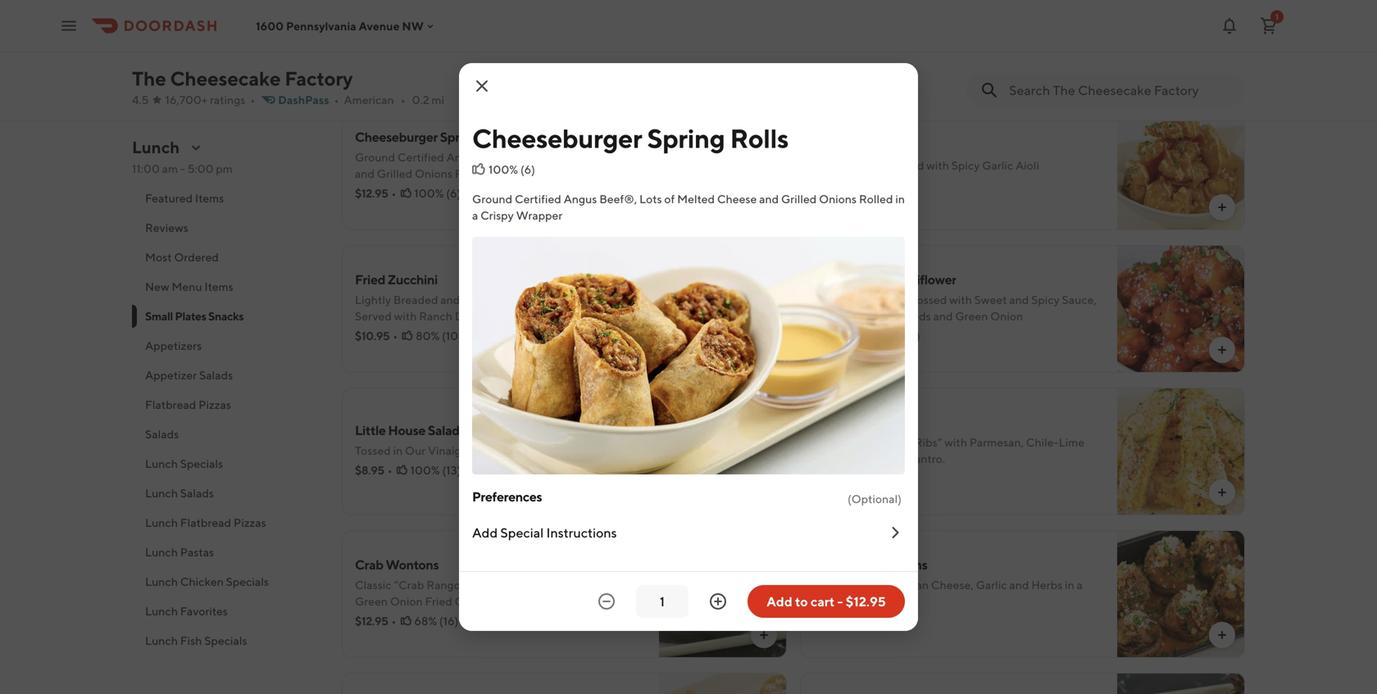 Task type: locate. For each thing, give the bounding box(es) containing it.
garlic left aioli
[[982, 159, 1014, 172]]

rolled inside ground certified angus beef®, lots of melted cheese and grilled onions rolled in a crispy wrapper
[[859, 192, 893, 206]]

2 vertical spatial cheese
[[574, 579, 614, 592]]

instructions
[[547, 525, 617, 541]]

1 vertical spatial items
[[204, 280, 233, 294]]

specials
[[180, 457, 223, 471], [226, 575, 269, 589], [204, 634, 247, 648]]

0 vertical spatial served
[[355, 310, 392, 323]]

classic
[[355, 579, 392, 592]]

1 horizontal spatial plates
[[389, 66, 438, 88]]

0 vertical spatial corn
[[852, 415, 881, 430]]

1 vertical spatial cheese
[[717, 192, 757, 206]]

fried up sesame
[[857, 272, 888, 287]]

$12.95 for crab wontons
[[355, 615, 388, 628]]

0 horizontal spatial angus
[[447, 150, 480, 164]]

salads up 'lunch flatbread pizzas'
[[180, 487, 214, 500]]

ratings
[[210, 93, 245, 107]]

tossed
[[889, 159, 925, 172], [911, 293, 947, 307], [355, 444, 391, 458]]

1 button
[[1253, 9, 1286, 42]]

pizzas down appetizer salads button
[[199, 398, 231, 412]]

0 vertical spatial beef®,
[[482, 150, 520, 164]]

1 vertical spatial sweet
[[571, 595, 603, 608]]

lunch for lunch fish specials
[[145, 634, 178, 648]]

tossed inside crispy shrimp tossed with spicy garlic aioli 80% (31)
[[889, 159, 925, 172]]

cheeseburger inside cheeseburger spring rolls ground certified angus beef®, lots of melted cheese and grilled onions rolled in a crispy wrapper
[[355, 129, 438, 145]]

0 horizontal spatial ground
[[355, 150, 395, 164]]

small up american
[[342, 66, 386, 88]]

0 horizontal spatial add
[[472, 525, 498, 541]]

salads
[[199, 369, 233, 382], [145, 428, 179, 441], [180, 487, 214, 500]]

served
[[355, 310, 392, 323], [507, 595, 543, 608]]

angus down close cheeseburger spring rolls icon on the left of page
[[447, 150, 480, 164]]

add item to cart image for wontons
[[758, 629, 771, 642]]

0 horizontal spatial small
[[145, 310, 173, 323]]

0 vertical spatial lots
[[522, 150, 545, 164]]

2 horizontal spatial a
[[1077, 579, 1083, 592]]

small plates & snacks
[[342, 66, 511, 88]]

street corn fire roasted corn "ribs" with parmesan, chile-lime mayonnaise and cilantro. $9.95
[[813, 415, 1085, 485]]

0 vertical spatial melted
[[560, 150, 598, 164]]

0 vertical spatial 100%
[[489, 163, 518, 176]]

0 vertical spatial certified
[[398, 150, 444, 164]]

certified inside ground certified angus beef®, lots of melted cheese and grilled onions rolled in a crispy wrapper
[[515, 192, 562, 206]]

11:00
[[132, 162, 160, 175]]

0 horizontal spatial -
[[180, 162, 185, 175]]

1 horizontal spatial (6)
[[521, 163, 535, 176]]

fried up the lightly
[[355, 272, 385, 287]]

grilled
[[377, 167, 413, 180], [781, 192, 817, 206]]

green down classic
[[355, 595, 388, 608]]

flatbread pizzas button
[[132, 390, 322, 420]]

cart
[[811, 594, 835, 610]]

1 vertical spatial spicy
[[1032, 293, 1060, 307]]

0 vertical spatial snacks
[[456, 66, 511, 88]]

lightly
[[355, 293, 391, 307]]

our
[[405, 444, 426, 458]]

1 horizontal spatial rolled
[[859, 192, 893, 206]]

beef®, down cheeseburger spring rolls
[[600, 192, 637, 206]]

1 horizontal spatial ground
[[472, 192, 513, 206]]

close cheeseburger spring rolls image
[[472, 76, 492, 96]]

91%
[[873, 615, 893, 628]]

0 vertical spatial parmesan
[[530, 293, 581, 307]]

small
[[342, 66, 386, 88], [145, 310, 173, 323]]

cauliflower
[[890, 272, 957, 287], [849, 293, 909, 307]]

lots
[[522, 150, 545, 164], [640, 192, 662, 206]]

fried inside the korean fried cauliflower crispy cauliflower tossed with sweet and spicy sauce, toasted sesame seeds and green onion
[[857, 272, 888, 287]]

1 vertical spatial 100% (6)
[[414, 187, 461, 200]]

0 vertical spatial (6)
[[521, 163, 535, 176]]

1 horizontal spatial cheeseburger
[[472, 123, 642, 154]]

served down the lightly
[[355, 310, 392, 323]]

Current quantity is 1 number field
[[646, 593, 679, 611]]

0 vertical spatial ground
[[355, 150, 395, 164]]

add item to cart image for fried zucchini
[[758, 344, 771, 357]]

lunch for lunch favorites
[[145, 605, 178, 618]]

wontons
[[386, 557, 439, 573]]

and inside ground certified angus beef®, lots of melted cheese and grilled onions rolled in a crispy wrapper
[[759, 192, 779, 206]]

in inside ground certified angus beef®, lots of melted cheese and grilled onions rolled in a crispy wrapper
[[896, 192, 905, 206]]

spicy left aioli
[[952, 159, 980, 172]]

0 vertical spatial cheese
[[600, 150, 640, 164]]

angus
[[447, 150, 480, 164], [564, 192, 597, 206]]

0 vertical spatial 100% (6)
[[489, 163, 535, 176]]

rolls for cheeseburger spring rolls
[[730, 123, 789, 154]]

ground inside cheeseburger spring rolls ground certified angus beef®, lots of melted cheese and grilled onions rolled in a crispy wrapper
[[355, 150, 395, 164]]

spring up ground certified angus beef®, lots of melted cheese and grilled onions rolled in a crispy wrapper
[[647, 123, 725, 154]]

lunch for lunch pastas
[[145, 546, 178, 559]]

korean
[[813, 272, 855, 287]]

add item to cart image
[[758, 201, 771, 214], [758, 344, 771, 357], [1216, 344, 1229, 357], [1216, 486, 1229, 499], [1216, 629, 1229, 642]]

add for add to cart - $12.95
[[767, 594, 793, 610]]

factory
[[285, 67, 353, 90]]

am
[[162, 162, 178, 175]]

sweet
[[975, 293, 1007, 307], [571, 595, 603, 608]]

pizzas inside button
[[199, 398, 231, 412]]

small for small plates & snacks
[[342, 66, 386, 88]]

lunch down lunch pastas
[[145, 575, 178, 589]]

cheesecake
[[170, 67, 281, 90]]

0 horizontal spatial rolls
[[480, 129, 509, 145]]

2 vertical spatial a
[[1077, 579, 1083, 592]]

add left "special"
[[472, 525, 498, 541]]

parmesan inside stuffed mushrooms fontina and parmesan cheese, garlic and herbs in a wine sauce
[[878, 579, 929, 592]]

1 horizontal spatial green
[[956, 310, 988, 323]]

ground down cheeseburger spring rolls ground certified angus beef®, lots of melted cheese and grilled onions rolled in a crispy wrapper
[[472, 192, 513, 206]]

korean fried cauliflower image
[[1118, 245, 1246, 373]]

salads up lunch specials
[[145, 428, 179, 441]]

"ribs"
[[910, 436, 943, 449]]

beef®, inside ground certified angus beef®, lots of melted cheese and grilled onions rolled in a crispy wrapper
[[600, 192, 637, 206]]

of inside ground certified angus beef®, lots of melted cheese and grilled onions rolled in a crispy wrapper
[[665, 192, 675, 206]]

add item to cart image for stuffed mushrooms
[[1216, 629, 1229, 642]]

1 horizontal spatial grilled
[[781, 192, 817, 206]]

certified down 0.2
[[398, 150, 444, 164]]

new
[[145, 280, 169, 294]]

11:00 am - 5:00 pm
[[132, 162, 233, 175]]

specials inside 'button'
[[180, 457, 223, 471]]

plates for &
[[389, 66, 438, 88]]

salads inside lunch salads button
[[180, 487, 214, 500]]

crispy inside cheeseburger spring rolls ground certified angus beef®, lots of melted cheese and grilled onions rolled in a crispy wrapper
[[511, 167, 545, 180]]

garlic
[[982, 159, 1014, 172], [976, 579, 1007, 592]]

certified
[[398, 150, 444, 164], [515, 192, 562, 206]]

1 horizontal spatial -
[[838, 594, 843, 610]]

items down most ordered button
[[204, 280, 233, 294]]

grilled inside ground certified angus beef®, lots of melted cheese and grilled onions rolled in a crispy wrapper
[[781, 192, 817, 206]]

1 horizontal spatial 100% (6)
[[489, 163, 535, 176]]

cauliflower up seeds
[[890, 272, 957, 287]]

lunch inside 'button'
[[145, 457, 178, 471]]

• for fried
[[393, 329, 398, 343]]

1 horizontal spatial fried
[[425, 595, 453, 608]]

lunch up 11:00
[[132, 138, 180, 157]]

angus inside cheeseburger spring rolls ground certified angus beef®, lots of melted cheese and grilled onions rolled in a crispy wrapper
[[447, 150, 480, 164]]

a inside cheeseburger spring rolls ground certified angus beef®, lots of melted cheese and grilled onions rolled in a crispy wrapper
[[503, 167, 509, 180]]

spring down mi
[[440, 129, 478, 145]]

add
[[472, 525, 498, 541], [767, 594, 793, 610]]

spring inside cheeseburger spring rolls ground certified angus beef®, lots of melted cheese and grilled onions rolled in a crispy wrapper
[[440, 129, 478, 145]]

add left to
[[767, 594, 793, 610]]

0 horizontal spatial fried
[[355, 272, 385, 287]]

2 vertical spatial specials
[[204, 634, 247, 648]]

- inside button
[[838, 594, 843, 610]]

plates up 0.2
[[389, 66, 438, 88]]

lunch for lunch chicken specials
[[145, 575, 178, 589]]

cheeseburger inside dialog
[[472, 123, 642, 154]]

fire
[[813, 436, 834, 449]]

sauce,
[[1062, 293, 1097, 307]]

• for crab
[[392, 615, 396, 628]]

(16)
[[439, 615, 459, 628]]

specials down lunch favorites button
[[204, 634, 247, 648]]

0 horizontal spatial pizzas
[[199, 398, 231, 412]]

ground inside ground certified angus beef®, lots of melted cheese and grilled onions rolled in a crispy wrapper
[[472, 192, 513, 206]]

breaded
[[394, 293, 438, 307]]

a
[[503, 167, 509, 180], [472, 209, 478, 222], [1077, 579, 1083, 592]]

0 vertical spatial sauce
[[844, 595, 876, 608]]

0 vertical spatial spicy
[[952, 159, 980, 172]]

served down the crab,
[[507, 595, 543, 608]]

lunch down lunch specials
[[145, 487, 178, 500]]

add item to cart image for cheeseburger spring rolls
[[758, 201, 771, 214]]

rolls inside cheeseburger spring rolls ground certified angus beef®, lots of melted cheese and grilled onions rolled in a crispy wrapper
[[480, 129, 509, 145]]

1 horizontal spatial served
[[507, 595, 543, 608]]

dashpass
[[278, 93, 329, 107]]

lunch left fish
[[145, 634, 178, 648]]

corn up "roasted"
[[852, 415, 881, 430]]

0 horizontal spatial beef®,
[[482, 150, 520, 164]]

0 horizontal spatial onions
[[415, 167, 453, 180]]

0 horizontal spatial spicy
[[952, 159, 980, 172]]

100% (6)
[[489, 163, 535, 176], [414, 187, 461, 200]]

$10.95
[[355, 329, 390, 343]]

1 vertical spatial 100%
[[414, 187, 444, 200]]

little
[[355, 423, 386, 438]]

cheeseburger spring rolls ground certified angus beef®, lots of melted cheese and grilled onions rolled in a crispy wrapper
[[355, 129, 640, 180]]

0 horizontal spatial plates
[[175, 310, 206, 323]]

0 horizontal spatial corn
[[852, 415, 881, 430]]

snacks down new menu items button
[[208, 310, 244, 323]]

• for cheeseburger
[[392, 187, 396, 200]]

lunch inside button
[[145, 575, 178, 589]]

0 horizontal spatial add item to cart image
[[758, 629, 771, 642]]

specials inside button
[[226, 575, 269, 589]]

1 vertical spatial add item to cart image
[[758, 629, 771, 642]]

- right am
[[180, 162, 185, 175]]

1 vertical spatial grilled
[[781, 192, 817, 206]]

green right seeds
[[956, 310, 988, 323]]

1 vertical spatial ground
[[472, 192, 513, 206]]

rolled
[[455, 167, 489, 180], [859, 192, 893, 206]]

appetizers button
[[132, 331, 322, 361]]

with inside crispy shrimp tossed with spicy garlic aioli 80% (31)
[[927, 159, 950, 172]]

80% down ranch
[[416, 329, 440, 343]]

wrapper down cheeseburger spring rolls ground certified angus beef®, lots of melted cheese and grilled onions rolled in a crispy wrapper
[[516, 209, 563, 222]]

and inside fried zucchini lightly breaded and topped with parmesan cheese. served with ranch dressing
[[441, 293, 460, 307]]

salads button
[[132, 420, 322, 449]]

"crab
[[394, 579, 424, 592]]

cheeseburger spring rolls dialog
[[459, 63, 918, 631]]

salads inside appetizer salads button
[[199, 369, 233, 382]]

1 vertical spatial snacks
[[208, 310, 244, 323]]

lunch favorites button
[[132, 597, 322, 626]]

0 vertical spatial wrapper
[[547, 167, 594, 180]]

2 vertical spatial salads
[[180, 487, 214, 500]]

1 horizontal spatial add
[[767, 594, 793, 610]]

garlic right cheese,
[[976, 579, 1007, 592]]

0 horizontal spatial onion
[[390, 595, 423, 608]]

lunch favorites
[[145, 605, 228, 618]]

specials down the lunch pastas button
[[226, 575, 269, 589]]

pizzas down lunch salads button in the left bottom of the page
[[234, 516, 266, 530]]

snacks
[[456, 66, 511, 88], [208, 310, 244, 323]]

spring inside dialog
[[647, 123, 725, 154]]

small down new at left top
[[145, 310, 173, 323]]

0.2
[[412, 93, 429, 107]]

sweet inside crab wontons classic "crab rangoon" with crab, cream cheese and green onion fried crisp and served with sweet chili sauce
[[571, 595, 603, 608]]

sauce
[[844, 595, 876, 608], [355, 611, 387, 625]]

flatbread inside button
[[145, 398, 196, 412]]

lunch left pastas
[[145, 546, 178, 559]]

onion inside crab wontons classic "crab rangoon" with crab, cream cheese and green onion fried crisp and served with sweet chili sauce
[[390, 595, 423, 608]]

specials for chicken
[[226, 575, 269, 589]]

in inside cheeseburger spring rolls ground certified angus beef®, lots of melted cheese and grilled onions rolled in a crispy wrapper
[[491, 167, 501, 180]]

1 vertical spatial green
[[355, 595, 388, 608]]

fried up the 68% (16)
[[425, 595, 453, 608]]

1 horizontal spatial pizzas
[[234, 516, 266, 530]]

crispy shrimp tossed with spicy garlic aioli 80% (31)
[[813, 159, 1040, 192]]

$12.95 for stuffed mushrooms
[[813, 615, 847, 628]]

1 horizontal spatial spicy
[[1032, 293, 1060, 307]]

parmesan,
[[970, 436, 1024, 449]]

parmesan down "mushrooms"
[[878, 579, 929, 592]]

small plates snacks
[[145, 310, 244, 323]]

lunch down 'lunch salads'
[[145, 516, 178, 530]]

wrapper down cheeseburger spring rolls
[[547, 167, 594, 180]]

wrapper
[[547, 167, 594, 180], [516, 209, 563, 222]]

1 horizontal spatial parmesan
[[878, 579, 929, 592]]

ground down american
[[355, 150, 395, 164]]

0 horizontal spatial spring
[[440, 129, 478, 145]]

notification bell image
[[1220, 16, 1240, 36]]

- right cart
[[838, 594, 843, 610]]

4.5
[[132, 93, 149, 107]]

1 horizontal spatial angus
[[564, 192, 597, 206]]

0 vertical spatial angus
[[447, 150, 480, 164]]

corn left the "ribs"
[[882, 436, 908, 449]]

0 vertical spatial add
[[472, 525, 498, 541]]

$12.50 •
[[813, 329, 856, 343]]

0 horizontal spatial of
[[547, 150, 558, 164]]

1 vertical spatial cauliflower
[[849, 293, 909, 307]]

(31)
[[899, 178, 918, 192]]

0 vertical spatial plates
[[389, 66, 438, 88]]

1 horizontal spatial snacks
[[456, 66, 511, 88]]

snacks right &
[[456, 66, 511, 88]]

2 vertical spatial 100%
[[411, 464, 440, 477]]

add item to cart image
[[1216, 201, 1229, 214], [758, 629, 771, 642]]

salads inside salads button
[[145, 428, 179, 441]]

mi
[[432, 93, 444, 107]]

sauce inside crab wontons classic "crab rangoon" with crab, cream cheese and green onion fried crisp and served with sweet chili sauce
[[355, 611, 387, 625]]

specials inside button
[[204, 634, 247, 648]]

add item to cart image for street corn
[[1216, 486, 1229, 499]]

sauce down classic
[[355, 611, 387, 625]]

1 horizontal spatial lots
[[640, 192, 662, 206]]

2 vertical spatial tossed
[[355, 444, 391, 458]]

lots inside ground certified angus beef®, lots of melted cheese and grilled onions rolled in a crispy wrapper
[[640, 192, 662, 206]]

tossed up $8.95 •
[[355, 444, 391, 458]]

crispy inside the korean fried cauliflower crispy cauliflower tossed with sweet and spicy sauce, toasted sesame seeds and green onion
[[813, 293, 847, 307]]

cauliflower up sesame
[[849, 293, 909, 307]]

Item Search search field
[[1009, 81, 1232, 99]]

0 horizontal spatial melted
[[560, 150, 598, 164]]

0 vertical spatial flatbread
[[145, 398, 196, 412]]

0 vertical spatial a
[[503, 167, 509, 180]]

salads for lunch salads
[[180, 487, 214, 500]]

the
[[132, 67, 166, 90]]

items down 5:00
[[195, 191, 224, 205]]

1 horizontal spatial spring
[[647, 123, 725, 154]]

tossed up seeds
[[911, 293, 947, 307]]

little house salad image
[[659, 388, 787, 516]]

lunch up 'lunch salads'
[[145, 457, 178, 471]]

rolls for cheeseburger spring rolls ground certified angus beef®, lots of melted cheese and grilled onions rolled in a crispy wrapper
[[480, 129, 509, 145]]

onions down shrimp
[[819, 192, 857, 206]]

1 vertical spatial flatbread
[[180, 516, 231, 530]]

1 horizontal spatial add item to cart image
[[1216, 201, 1229, 214]]

1 items, open order cart image
[[1260, 16, 1279, 36]]

lunch for lunch flatbread pizzas
[[145, 516, 178, 530]]

1 vertical spatial onions
[[819, 192, 857, 206]]

new menu items button
[[132, 272, 322, 302]]

specials up 'lunch salads'
[[180, 457, 223, 471]]

angus down cheeseburger spring rolls
[[564, 192, 597, 206]]

rolls inside cheeseburger spring rolls dialog
[[730, 123, 789, 154]]

served inside fried zucchini lightly breaded and topped with parmesan cheese. served with ranch dressing
[[355, 310, 392, 323]]

1 horizontal spatial beef®,
[[600, 192, 637, 206]]

onion inside the korean fried cauliflower crispy cauliflower tossed with sweet and spicy sauce, toasted sesame seeds and green onion
[[991, 310, 1023, 323]]

$12.95 • for stuffed
[[813, 615, 855, 628]]

decrease quantity by 1 image
[[597, 592, 617, 612]]

0 vertical spatial tossed
[[889, 159, 925, 172]]

parmesan left cheese.
[[530, 293, 581, 307]]

0 horizontal spatial sweet
[[571, 595, 603, 608]]

tossed up "(31)"
[[889, 159, 925, 172]]

tossed inside little house salad tossed in our vinaigrette
[[355, 444, 391, 458]]

crispy inside ground certified angus beef®, lots of melted cheese and grilled onions rolled in a crispy wrapper
[[481, 209, 514, 222]]

add for add special instructions
[[472, 525, 498, 541]]

0 vertical spatial onion
[[991, 310, 1023, 323]]

wrapper inside ground certified angus beef®, lots of melted cheese and grilled onions rolled in a crispy wrapper
[[516, 209, 563, 222]]

1 horizontal spatial rolls
[[730, 123, 789, 154]]

80% inside crispy shrimp tossed with spicy garlic aioli 80% (31)
[[873, 178, 897, 192]]

onions down mi
[[415, 167, 453, 180]]

rolled inside cheeseburger spring rolls ground certified angus beef®, lots of melted cheese and grilled onions rolled in a crispy wrapper
[[455, 167, 489, 180]]

featured items button
[[132, 184, 322, 213]]

parmesan
[[530, 293, 581, 307], [878, 579, 929, 592]]

spicy left sauce,
[[1032, 293, 1060, 307]]

toasted
[[813, 310, 855, 323]]

• for korean
[[851, 329, 856, 343]]

flatbread inside button
[[180, 516, 231, 530]]

1 vertical spatial small
[[145, 310, 173, 323]]

0 horizontal spatial rolled
[[455, 167, 489, 180]]

spicy inside the korean fried cauliflower crispy cauliflower tossed with sweet and spicy sauce, toasted sesame seeds and green onion
[[1032, 293, 1060, 307]]

lunch flatbread pizzas button
[[132, 508, 322, 538]]

80% left "(31)"
[[873, 178, 897, 192]]

cheeseburger spring rolls image
[[659, 102, 787, 230]]

the cheesecake factory
[[132, 67, 353, 90]]

0 horizontal spatial a
[[472, 209, 478, 222]]

items
[[195, 191, 224, 205], [204, 280, 233, 294]]

0 vertical spatial salads
[[199, 369, 233, 382]]

lunch left favorites
[[145, 605, 178, 618]]

cheese inside cheeseburger spring rolls ground certified angus beef®, lots of melted cheese and grilled onions rolled in a crispy wrapper
[[600, 150, 640, 164]]

flatbread up pastas
[[180, 516, 231, 530]]

garlic inside crispy shrimp tossed with spicy garlic aioli 80% (31)
[[982, 159, 1014, 172]]

fried
[[355, 272, 385, 287], [857, 272, 888, 287], [425, 595, 453, 608]]

0 vertical spatial grilled
[[377, 167, 413, 180]]

0 horizontal spatial served
[[355, 310, 392, 323]]

flatbread down appetizer
[[145, 398, 196, 412]]

1600
[[256, 19, 284, 33]]

spring
[[647, 123, 725, 154], [440, 129, 478, 145]]

ground certified angus beef®, lots of melted cheese and grilled onions rolled in a crispy wrapper
[[472, 192, 905, 222]]

plates down new menu items
[[175, 310, 206, 323]]

lunch for lunch salads
[[145, 487, 178, 500]]

80%
[[873, 178, 897, 192], [416, 329, 440, 343]]

1 vertical spatial plates
[[175, 310, 206, 323]]

0 vertical spatial of
[[547, 150, 558, 164]]

appetizer
[[145, 369, 197, 382]]

salads down the appetizers button
[[199, 369, 233, 382]]

1 horizontal spatial a
[[503, 167, 509, 180]]

$12.95
[[355, 187, 388, 200], [846, 594, 886, 610], [355, 615, 388, 628], [813, 615, 847, 628]]

certified down cheeseburger spring rolls ground certified angus beef®, lots of melted cheese and grilled onions rolled in a crispy wrapper
[[515, 192, 562, 206]]

1 vertical spatial 80%
[[416, 329, 440, 343]]

sauce up 91%
[[844, 595, 876, 608]]

rangoon"
[[427, 579, 479, 592]]

beef®, down close cheeseburger spring rolls icon on the left of page
[[482, 150, 520, 164]]



Task type: vqa. For each thing, say whether or not it's contained in the screenshot.


Task type: describe. For each thing, give the bounding box(es) containing it.
pizzas inside button
[[234, 516, 266, 530]]

vinaigrette
[[428, 444, 487, 458]]

with inside street corn fire roasted corn "ribs" with parmesan, chile-lime mayonnaise and cilantro. $9.95
[[945, 436, 968, 449]]

cheeseburger spring rolls
[[472, 123, 789, 154]]

parmesan inside fried zucchini lightly breaded and topped with parmesan cheese. served with ranch dressing
[[530, 293, 581, 307]]

green inside the korean fried cauliflower crispy cauliflower tossed with sweet and spicy sauce, toasted sesame seeds and green onion
[[956, 310, 988, 323]]

in inside little house salad tossed in our vinaigrette
[[393, 444, 403, 458]]

reviews
[[145, 221, 188, 235]]

melted inside ground certified angus beef®, lots of melted cheese and grilled onions rolled in a crispy wrapper
[[677, 192, 715, 206]]

(6) inside cheeseburger spring rolls dialog
[[521, 163, 535, 176]]

korean fried cauliflower crispy cauliflower tossed with sweet and spicy sauce, toasted sesame seeds and green onion
[[813, 272, 1097, 323]]

0 horizontal spatial snacks
[[208, 310, 244, 323]]

menu
[[172, 280, 202, 294]]

zucchini
[[388, 272, 438, 287]]

add special instructions
[[472, 525, 617, 541]]

crispy inside crispy shrimp tossed with spicy garlic aioli 80% (31)
[[813, 159, 847, 172]]

(10)
[[442, 329, 462, 343]]

crispy fried cheese image
[[659, 673, 787, 695]]

(optional)
[[848, 492, 902, 506]]

crab wontons image
[[659, 531, 787, 658]]

100% (13)
[[411, 464, 461, 477]]

&
[[441, 66, 452, 88]]

sauce inside stuffed mushrooms fontina and parmesan cheese, garlic and herbs in a wine sauce
[[844, 595, 876, 608]]

nw
[[402, 19, 424, 33]]

add item to cart image for shrimp
[[1216, 201, 1229, 214]]

$12.95 inside button
[[846, 594, 886, 610]]

special
[[501, 525, 544, 541]]

grilled inside cheeseburger spring rolls ground certified angus beef®, lots of melted cheese and grilled onions rolled in a crispy wrapper
[[377, 167, 413, 180]]

increase quantity by 1 image
[[708, 592, 728, 612]]

$10.95 •
[[355, 329, 398, 343]]

mushrooms
[[859, 557, 928, 573]]

80% (10)
[[416, 329, 462, 343]]

ranch
[[419, 310, 453, 323]]

cheeseburger for cheeseburger spring rolls ground certified angus beef®, lots of melted cheese and grilled onions rolled in a crispy wrapper
[[355, 129, 438, 145]]

fried inside crab wontons classic "crab rangoon" with crab, cream cheese and green onion fried crisp and served with sweet chili sauce
[[425, 595, 453, 608]]

0 vertical spatial items
[[195, 191, 224, 205]]

most
[[145, 251, 172, 264]]

(59)
[[899, 329, 921, 343]]

certified inside cheeseburger spring rolls ground certified angus beef®, lots of melted cheese and grilled onions rolled in a crispy wrapper
[[398, 150, 444, 164]]

seeds
[[900, 310, 931, 323]]

0 horizontal spatial 100% (6)
[[414, 187, 461, 200]]

spring for cheeseburger spring rolls
[[647, 123, 725, 154]]

tossed inside the korean fried cauliflower crispy cauliflower tossed with sweet and spicy sauce, toasted sesame seeds and green onion
[[911, 293, 947, 307]]

pennsylvania
[[286, 19, 357, 33]]

100% for salad
[[411, 464, 440, 477]]

100% (6) inside cheeseburger spring rolls dialog
[[489, 163, 535, 176]]

served inside crab wontons classic "crab rangoon" with crab, cream cheese and green onion fried crisp and served with sweet chili sauce
[[507, 595, 543, 608]]

lunch for lunch specials
[[145, 457, 178, 471]]

1600 pennsylvania avenue nw
[[256, 19, 424, 33]]

$12.95 for cheeseburger spring rolls
[[355, 187, 388, 200]]

appetizer salads
[[145, 369, 233, 382]]

$8.95 •
[[355, 464, 392, 477]]

featured items
[[145, 191, 224, 205]]

• for little
[[388, 464, 392, 477]]

with inside the korean fried cauliflower crispy cauliflower tossed with sweet and spicy sauce, toasted sesame seeds and green onion
[[950, 293, 972, 307]]

shrimp
[[849, 159, 886, 172]]

open menu image
[[59, 16, 79, 36]]

add to cart - $12.95
[[767, 594, 886, 610]]

of inside cheeseburger spring rolls ground certified angus beef®, lots of melted cheese and grilled onions rolled in a crispy wrapper
[[547, 150, 558, 164]]

plates for snacks
[[175, 310, 206, 323]]

topped
[[463, 293, 502, 307]]

in inside stuffed mushrooms fontina and parmesan cheese, garlic and herbs in a wine sauce
[[1065, 579, 1075, 592]]

house
[[388, 423, 426, 438]]

a inside ground certified angus beef®, lots of melted cheese and grilled onions rolled in a crispy wrapper
[[472, 209, 478, 222]]

100% inside cheeseburger spring rolls dialog
[[489, 163, 518, 176]]

onions inside cheeseburger spring rolls ground certified angus beef®, lots of melted cheese and grilled onions rolled in a crispy wrapper
[[415, 167, 453, 180]]

0 horizontal spatial (6)
[[446, 187, 461, 200]]

cheese inside crab wontons classic "crab rangoon" with crab, cream cheese and green onion fried crisp and served with sweet chili sauce
[[574, 579, 614, 592]]

chili
[[606, 595, 630, 608]]

ordered
[[174, 251, 219, 264]]

favorites
[[180, 605, 228, 618]]

cheeseburger for cheeseburger spring rolls
[[472, 123, 642, 154]]

dashpass •
[[278, 93, 339, 107]]

lots inside cheeseburger spring rolls ground certified angus beef®, lots of melted cheese and grilled onions rolled in a crispy wrapper
[[522, 150, 545, 164]]

0 vertical spatial cauliflower
[[890, 272, 957, 287]]

lunch specials
[[145, 457, 223, 471]]

little house salad tossed in our vinaigrette
[[355, 423, 487, 458]]

crab
[[355, 557, 383, 573]]

street
[[813, 415, 850, 430]]

appetizers
[[145, 339, 202, 353]]

lime
[[1059, 436, 1085, 449]]

and inside street corn fire roasted corn "ribs" with parmesan, chile-lime mayonnaise and cilantro. $9.95
[[879, 452, 898, 466]]

and inside cheeseburger spring rolls ground certified angus beef®, lots of melted cheese and grilled onions rolled in a crispy wrapper
[[355, 167, 375, 180]]

angus inside ground certified angus beef®, lots of melted cheese and grilled onions rolled in a crispy wrapper
[[564, 192, 597, 206]]

new menu items
[[145, 280, 233, 294]]

lunch pastas
[[145, 546, 214, 559]]

melted inside cheeseburger spring rolls ground certified angus beef®, lots of melted cheese and grilled onions rolled in a crispy wrapper
[[560, 150, 598, 164]]

crab,
[[506, 579, 535, 592]]

crispy crab bites image
[[1118, 673, 1246, 695]]

wine
[[813, 595, 842, 608]]

roasted
[[836, 436, 880, 449]]

street corn image
[[1118, 388, 1246, 516]]

specials for fish
[[204, 634, 247, 648]]

add item to cart image for korean fried cauliflower
[[1216, 344, 1229, 357]]

$12.50
[[813, 329, 848, 343]]

0 horizontal spatial 80%
[[416, 329, 440, 343]]

thai chili shrimp image
[[1118, 102, 1246, 230]]

cream
[[537, 579, 572, 592]]

lunch pastas button
[[132, 538, 322, 567]]

american • 0.2 mi
[[344, 93, 444, 107]]

pastas
[[180, 546, 214, 559]]

fried inside fried zucchini lightly breaded and topped with parmesan cheese. served with ranch dressing
[[355, 272, 385, 287]]

salad
[[428, 423, 460, 438]]

$12.95 • for crab
[[355, 615, 396, 628]]

crab wontons classic "crab rangoon" with crab, cream cheese and green onion fried crisp and served with sweet chili sauce
[[355, 557, 636, 625]]

stuffed mushrooms image
[[1118, 531, 1246, 658]]

sesame
[[857, 310, 897, 323]]

cheese inside ground certified angus beef®, lots of melted cheese and grilled onions rolled in a crispy wrapper
[[717, 192, 757, 206]]

$9.95
[[813, 472, 843, 485]]

lunch salads
[[145, 487, 214, 500]]

1 horizontal spatial corn
[[882, 436, 908, 449]]

onions inside ground certified angus beef®, lots of melted cheese and grilled onions rolled in a crispy wrapper
[[819, 192, 857, 206]]

16,700+ ratings •
[[165, 93, 255, 107]]

herbs
[[1032, 579, 1063, 592]]

sweet inside the korean fried cauliflower crispy cauliflower tossed with sweet and spicy sauce, toasted sesame seeds and green onion
[[975, 293, 1007, 307]]

aioli
[[1016, 159, 1040, 172]]

cilantro.
[[901, 452, 946, 466]]

garlic inside stuffed mushrooms fontina and parmesan cheese, garlic and herbs in a wine sauce
[[976, 579, 1007, 592]]

to
[[795, 594, 808, 610]]

(79)
[[895, 615, 916, 628]]

green inside crab wontons classic "crab rangoon" with crab, cream cheese and green onion fried crisp and served with sweet chili sauce
[[355, 595, 388, 608]]

a inside stuffed mushrooms fontina and parmesan cheese, garlic and herbs in a wine sauce
[[1077, 579, 1083, 592]]

$12.95 • for cheeseburger
[[355, 187, 396, 200]]

100% for rolls
[[414, 187, 444, 200]]

beef®, inside cheeseburger spring rolls ground certified angus beef®, lots of melted cheese and grilled onions rolled in a crispy wrapper
[[482, 150, 520, 164]]

89% (59)
[[874, 329, 921, 343]]

preferences
[[472, 489, 542, 505]]

89%
[[874, 329, 896, 343]]

stuffed mushrooms fontina and parmesan cheese, garlic and herbs in a wine sauce
[[813, 557, 1083, 608]]

fried zucchini image
[[659, 245, 787, 373]]

chicken
[[180, 575, 224, 589]]

flatbread pizzas
[[145, 398, 231, 412]]

american
[[344, 93, 394, 107]]

cheese,
[[931, 579, 974, 592]]

• for stuffed
[[850, 615, 855, 628]]

lunch for lunch
[[132, 138, 180, 157]]

91% (79)
[[873, 615, 916, 628]]

spring for cheeseburger spring rolls ground certified angus beef®, lots of melted cheese and grilled onions rolled in a crispy wrapper
[[440, 129, 478, 145]]

dressing
[[455, 310, 500, 323]]

small for small plates snacks
[[145, 310, 173, 323]]

wrapper inside cheeseburger spring rolls ground certified angus beef®, lots of melted cheese and grilled onions rolled in a crispy wrapper
[[547, 167, 594, 180]]

mayonnaise
[[813, 452, 876, 466]]

5:00
[[188, 162, 214, 175]]

spicy inside crispy shrimp tossed with spicy garlic aioli 80% (31)
[[952, 159, 980, 172]]

cheese.
[[583, 293, 626, 307]]

pm
[[216, 162, 233, 175]]

salads for appetizer salads
[[199, 369, 233, 382]]



